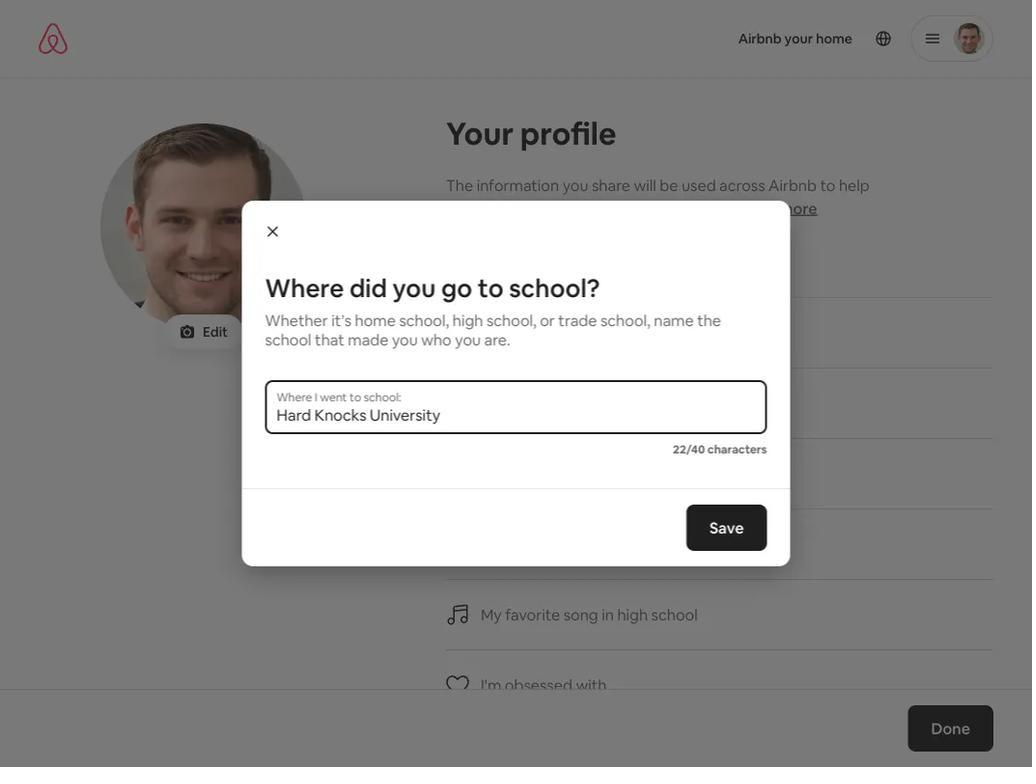 Task type: vqa. For each thing, say whether or not it's contained in the screenshot.
top to
yes



Task type: locate. For each thing, give the bounding box(es) containing it.
0 vertical spatial my
[[481, 323, 502, 343]]

1 horizontal spatial to
[[820, 175, 836, 195]]

1 horizontal spatial school,
[[487, 310, 537, 330]]

0 vertical spatial high
[[453, 310, 483, 330]]

0 horizontal spatial school,
[[399, 310, 449, 330]]

and
[[539, 198, 566, 218]]

my inside 'button'
[[481, 605, 502, 625]]

whether
[[265, 310, 328, 330]]

done button
[[908, 706, 994, 752]]

school right in
[[651, 605, 698, 625]]

my left favorite
[[481, 605, 502, 625]]

high inside 'button'
[[617, 605, 648, 625]]

school, right trade
[[600, 310, 651, 330]]

i'm obsessed with button
[[446, 651, 994, 721]]

high
[[453, 310, 483, 330], [617, 605, 648, 625]]

school,
[[399, 310, 449, 330], [487, 310, 537, 330], [600, 310, 651, 330]]

2 my from the top
[[481, 605, 502, 625]]

22/40
[[673, 442, 705, 457]]

my inside button
[[481, 323, 502, 343]]

school
[[265, 330, 311, 350], [651, 605, 698, 625]]

to school?
[[478, 272, 600, 305]]

school, down the go
[[399, 310, 449, 330]]

go
[[441, 272, 472, 305]]

know
[[661, 198, 699, 218]]

where did you go to school? whether it's home school, high school, or trade school, name the school that made you who you are.
[[265, 272, 721, 350]]

0 horizontal spatial to
[[642, 198, 657, 218]]

your
[[446, 113, 514, 154]]

my work
[[481, 323, 541, 343]]

that
[[315, 330, 344, 350]]

to right the get
[[642, 198, 657, 218]]

0 vertical spatial to
[[820, 175, 836, 195]]

to left help
[[820, 175, 836, 195]]

high down the go
[[453, 310, 483, 330]]

my for my work
[[481, 323, 502, 343]]

None text field
[[277, 406, 756, 425]]

help
[[839, 175, 870, 195]]

will
[[634, 175, 656, 195]]

1 horizontal spatial high
[[617, 605, 648, 625]]

airbnb
[[769, 175, 817, 195]]

my favorite song in high school
[[481, 605, 698, 625]]

to
[[820, 175, 836, 195], [642, 198, 657, 218]]

the
[[446, 175, 473, 195]]

1 vertical spatial school
[[651, 605, 698, 625]]

2 horizontal spatial school,
[[600, 310, 651, 330]]

1 horizontal spatial school
[[651, 605, 698, 625]]

1 vertical spatial my
[[481, 605, 502, 625]]

edit button
[[164, 315, 243, 350]]

i'm
[[481, 675, 501, 695]]

name
[[654, 310, 694, 330]]

22/40 characters
[[673, 442, 767, 457]]

who
[[421, 330, 452, 350]]

my left work
[[481, 323, 502, 343]]

2 school, from the left
[[487, 310, 537, 330]]

it's
[[331, 310, 351, 330]]

high inside where did you go to school? whether it's home school, high school, or trade school, name the school that made you who you are.
[[453, 310, 483, 330]]

trade
[[558, 310, 597, 330]]

1 vertical spatial high
[[617, 605, 648, 625]]

my for my favorite song in high school
[[481, 605, 502, 625]]

are.
[[484, 330, 511, 350]]

my work button
[[446, 298, 994, 369]]

save button
[[687, 505, 767, 551]]

school left "that"
[[265, 330, 311, 350]]

favorite
[[505, 605, 560, 625]]

or
[[540, 310, 555, 330]]

1 vertical spatial to
[[642, 198, 657, 218]]

school, left or
[[487, 310, 537, 330]]

school inside where did you go to school? whether it's home school, high school, or trade school, name the school that made you who you are.
[[265, 330, 311, 350]]

in
[[602, 605, 614, 625]]

you
[[563, 175, 588, 195], [393, 272, 436, 305], [392, 330, 418, 350], [455, 330, 481, 350]]

get
[[614, 198, 638, 218]]

my
[[481, 323, 502, 343], [481, 605, 502, 625]]

across
[[719, 175, 765, 195]]

you up "hosts"
[[563, 175, 588, 195]]

you left are. on the left of page
[[455, 330, 481, 350]]

high right in
[[617, 605, 648, 625]]

1 my from the top
[[481, 323, 502, 343]]

save
[[710, 518, 744, 538]]

used
[[682, 175, 716, 195]]

guests
[[488, 198, 536, 218]]

0 horizontal spatial school
[[265, 330, 311, 350]]

0 horizontal spatial high
[[453, 310, 483, 330]]

0 vertical spatial school
[[265, 330, 311, 350]]



Task type: describe. For each thing, give the bounding box(es) containing it.
your profile
[[446, 113, 616, 154]]

learn more
[[735, 198, 817, 218]]

profile
[[520, 113, 616, 154]]

where did you go to school? dialog
[[242, 201, 790, 567]]

characters
[[708, 442, 767, 457]]

learn more link
[[735, 198, 817, 218]]

you left who
[[392, 330, 418, 350]]

share
[[592, 175, 630, 195]]

made
[[348, 330, 389, 350]]

the
[[697, 310, 721, 330]]

school inside 'button'
[[651, 605, 698, 625]]

edit
[[203, 323, 228, 341]]

information
[[477, 175, 559, 195]]

1 school, from the left
[[399, 310, 449, 330]]

the information you share will be used across airbnb to help other guests and hosts get to know you.
[[446, 175, 870, 218]]

none text field inside where did you go to school? dialog
[[277, 406, 756, 425]]

hosts
[[570, 198, 610, 218]]

you left the go
[[393, 272, 436, 305]]

work
[[505, 323, 541, 343]]

song
[[564, 605, 598, 625]]

profile element
[[539, 0, 994, 77]]

other
[[446, 198, 485, 218]]

done
[[931, 719, 970, 739]]

did
[[349, 272, 387, 305]]

home
[[355, 310, 396, 330]]

you.
[[702, 198, 732, 218]]

3 school, from the left
[[600, 310, 651, 330]]

be
[[660, 175, 678, 195]]

i'm obsessed with
[[481, 675, 607, 695]]

with
[[576, 675, 607, 695]]

my favorite song in high school button
[[446, 580, 994, 651]]

where
[[265, 272, 344, 305]]

obsessed
[[505, 675, 572, 695]]

you inside 'the information you share will be used across airbnb to help other guests and hosts get to know you.'
[[563, 175, 588, 195]]



